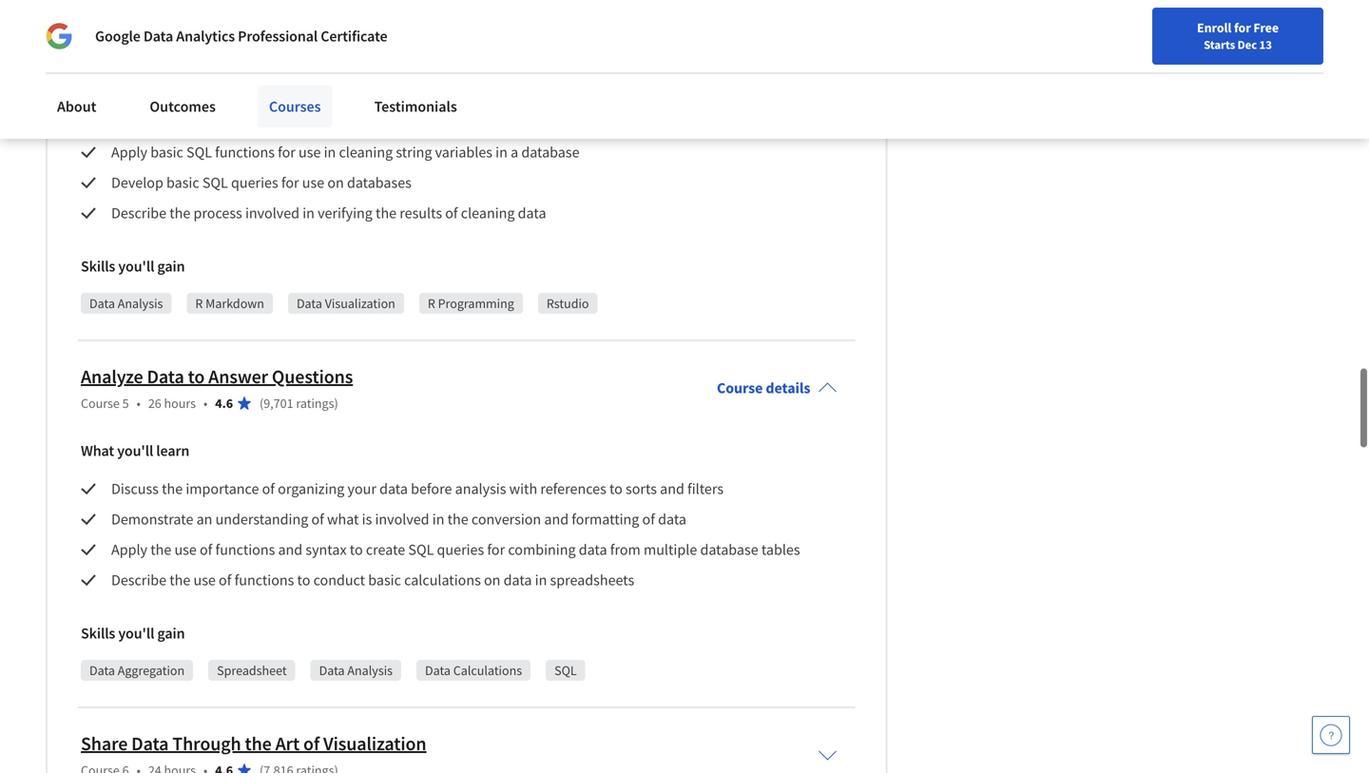 Task type: describe. For each thing, give the bounding box(es) containing it.
what for demonstrate
[[81, 441, 114, 460]]

string
[[396, 143, 432, 162]]

outcomes link
[[138, 86, 227, 127]]

• right 4
[[137, 28, 141, 45]]

4.6
[[215, 395, 233, 412]]

free
[[1254, 19, 1279, 36]]

demonstrate
[[111, 510, 193, 529]]

5
[[122, 395, 129, 412]]

starts
[[1204, 37, 1236, 52]]

data right the share
[[131, 732, 169, 756]]

analyze data to answer questions
[[81, 365, 353, 389]]

course for course details
[[717, 379, 763, 398]]

skills you'll gain for describe the process involved in verifying the results of cleaning data
[[81, 257, 185, 276]]

of up understanding
[[262, 479, 275, 498]]

of down understanding
[[219, 571, 232, 590]]

to left conduct
[[297, 571, 310, 590]]

describe for apply
[[111, 571, 167, 590]]

data left calculations
[[425, 662, 451, 679]]

0 vertical spatial involved
[[245, 204, 300, 223]]

to left sorts
[[610, 479, 623, 498]]

certificate
[[321, 27, 388, 46]]

13,408
[[264, 28, 300, 45]]

calculations
[[404, 571, 481, 590]]

ratings for 9,701 ratings
[[296, 395, 334, 412]]

hours for 26 hours
[[164, 395, 196, 412]]

tables
[[762, 540, 801, 559]]

1 vertical spatial queries
[[437, 540, 484, 559]]

of down sorts
[[643, 510, 655, 529]]

1 vertical spatial visualization
[[323, 732, 427, 756]]

0 horizontal spatial cleaning
[[339, 143, 393, 162]]

basic for develop
[[166, 173, 199, 192]]

from
[[610, 540, 641, 559]]

0 vertical spatial with
[[243, 112, 271, 131]]

data right "risk"
[[533, 112, 561, 131]]

for up describe the process involved in verifying the results of cleaning data
[[281, 173, 299, 192]]

( for 9,701
[[260, 395, 264, 412]]

13
[[1260, 37, 1273, 52]]

and left syntax
[[278, 540, 303, 559]]

gain for process
[[157, 257, 185, 276]]

data visualization
[[297, 295, 396, 312]]

1 horizontal spatial database
[[701, 540, 759, 559]]

0 horizontal spatial queries
[[231, 173, 278, 192]]

2 vertical spatial basic
[[368, 571, 401, 590]]

4
[[122, 28, 129, 45]]

for inside enroll for free starts dec 13
[[1235, 19, 1252, 36]]

course 5 • 26 hours •
[[81, 395, 208, 412]]

data up demonstrate an understanding of what is involved in the conversion and formatting of data
[[380, 479, 408, 498]]

data up multiple
[[658, 510, 687, 529]]

analyze data to answer questions link
[[81, 365, 353, 389]]

and right sorts
[[660, 479, 685, 498]]

conduct
[[314, 571, 365, 590]]

outcomes
[[150, 97, 216, 116]]

reference
[[274, 112, 334, 131]]

4.8
[[215, 28, 233, 45]]

you'll up discuss
[[117, 441, 153, 460]]

calculations
[[454, 662, 522, 679]]

1 vertical spatial cleaning
[[461, 204, 515, 223]]

r for r markdown
[[195, 295, 203, 312]]

1 integrity from the left
[[187, 112, 240, 131]]

sql right calculations
[[555, 662, 577, 679]]

course details button
[[702, 352, 853, 424]]

0 horizontal spatial database
[[522, 143, 580, 162]]

importance
[[186, 479, 259, 498]]

data aggregation
[[89, 662, 185, 679]]

r markdown
[[195, 295, 264, 312]]

aggregation
[[118, 662, 185, 679]]

1 horizontal spatial data analysis
[[319, 662, 393, 679]]

for down 'reference'
[[278, 143, 296, 162]]

markdown
[[206, 295, 264, 312]]

apply basic sql functions for use in cleaning string variables in a database
[[111, 143, 580, 162]]

define
[[111, 112, 152, 131]]

develop basic sql queries for use on databases
[[111, 173, 412, 192]]

analyze
[[81, 365, 143, 389]]

what you'll learn for apply
[[81, 74, 190, 93]]

describe the use of functions to conduct basic calculations on data in spreadsheets
[[111, 571, 635, 590]]

sorts
[[626, 479, 657, 498]]

data up 'spreadsheets'
[[579, 540, 607, 559]]

questions
[[272, 365, 353, 389]]

demonstrate an understanding of what is involved in the conversion and formatting of data
[[111, 510, 687, 529]]

course details
[[717, 379, 811, 398]]

) for 9,701 ratings
[[334, 395, 338, 412]]

analytics
[[176, 27, 235, 46]]

skills for describe the use of functions to conduct basic calculations on data in spreadsheets
[[81, 624, 115, 643]]

testimonials link
[[363, 86, 469, 127]]

about link
[[46, 86, 108, 127]]

combining
[[508, 540, 576, 559]]

coursera image
[[23, 15, 144, 46]]

an
[[197, 510, 213, 529]]

spreadsheet
[[217, 662, 287, 679]]

and left "risk"
[[463, 112, 487, 131]]

is
[[362, 510, 372, 529]]

courses link
[[258, 86, 333, 127]]

to right "risk"
[[517, 112, 530, 131]]

describe the process involved in verifying the results of cleaning data
[[111, 204, 546, 223]]

1 vertical spatial with
[[509, 479, 538, 498]]

variables
[[435, 143, 493, 162]]

conversion
[[472, 510, 541, 529]]

and up combining
[[544, 510, 569, 529]]

before
[[411, 479, 452, 498]]

data right 4
[[144, 27, 173, 46]]

of down 'an'
[[200, 540, 212, 559]]

• left the 4.6
[[204, 395, 208, 412]]

rstudio
[[547, 295, 589, 312]]

professional
[[238, 27, 318, 46]]

you'll for aggregation
[[118, 624, 154, 643]]

data right spreadsheet
[[319, 662, 345, 679]]

share data through the art of visualization link
[[81, 732, 427, 756]]

verifying
[[318, 204, 373, 223]]

hours for 23 hours
[[164, 28, 196, 45]]

courses
[[269, 97, 321, 116]]

( 13,408 ratings )
[[260, 28, 345, 45]]

of right art
[[304, 732, 320, 756]]

discuss
[[111, 479, 159, 498]]

process
[[194, 204, 242, 223]]

course for course 5 • 26 hours •
[[81, 395, 120, 412]]

learn for basic
[[156, 74, 190, 93]]

what
[[327, 510, 359, 529]]

organizing
[[278, 479, 345, 498]]

in down before
[[433, 510, 445, 529]]

share
[[81, 732, 128, 756]]

26
[[148, 395, 161, 412]]

spreadsheets
[[550, 571, 635, 590]]

about
[[57, 97, 96, 116]]

your
[[348, 479, 377, 498]]



Task type: locate. For each thing, give the bounding box(es) containing it.
references
[[541, 479, 607, 498]]

0 vertical spatial gain
[[157, 257, 185, 276]]

in down 'reference'
[[324, 143, 336, 162]]

2 skills from the top
[[81, 624, 115, 643]]

apply for apply the use of functions and syntax to create sql queries for combining data from multiple database tables
[[111, 540, 147, 559]]

1 vertical spatial involved
[[375, 510, 430, 529]]

apply
[[111, 143, 147, 162], [111, 540, 147, 559]]

1 ( from the top
[[260, 28, 264, 45]]

data down the 'a'
[[518, 204, 546, 223]]

1 horizontal spatial r
[[428, 295, 435, 312]]

answer
[[208, 365, 268, 389]]

0 vertical spatial queries
[[231, 173, 278, 192]]

cleaning down variables
[[461, 204, 515, 223]]

enroll for free starts dec 13
[[1198, 19, 1279, 52]]

hours right 23
[[164, 28, 196, 45]]

1 vertical spatial hours
[[164, 395, 196, 412]]

integrity up develop basic sql queries for use on databases
[[187, 112, 240, 131]]

learn up outcomes
[[156, 74, 190, 93]]

integrity right "risk"
[[564, 112, 618, 131]]

skills
[[81, 257, 115, 276], [81, 624, 115, 643]]

what up discuss
[[81, 441, 114, 460]]

0 horizontal spatial data analysis
[[89, 295, 163, 312]]

0 vertical spatial describe
[[111, 204, 167, 223]]

types
[[353, 112, 388, 131]]

help center image
[[1320, 724, 1343, 747]]

apply down demonstrate
[[111, 540, 147, 559]]

0 horizontal spatial )
[[334, 395, 338, 412]]

1 hours from the top
[[164, 28, 196, 45]]

1 horizontal spatial queries
[[437, 540, 484, 559]]

involved
[[245, 204, 300, 223], [375, 510, 430, 529]]

develop
[[111, 173, 163, 192]]

data
[[144, 27, 173, 46], [89, 295, 115, 312], [297, 295, 322, 312], [147, 365, 184, 389], [89, 662, 115, 679], [319, 662, 345, 679], [425, 662, 451, 679], [131, 732, 169, 756]]

course left 5
[[81, 395, 120, 412]]

what for apply
[[81, 74, 114, 93]]

1 what from the top
[[81, 74, 114, 93]]

gain
[[157, 257, 185, 276], [157, 624, 185, 643]]

gain for use
[[157, 624, 185, 643]]

0 vertical spatial what you'll learn
[[81, 74, 190, 93]]

with up conversion
[[509, 479, 538, 498]]

2 ( from the top
[[260, 395, 264, 412]]

data analysis up analyze
[[89, 295, 163, 312]]

formatting
[[572, 510, 640, 529]]

testimonials
[[374, 97, 457, 116]]

1 vertical spatial apply
[[111, 540, 147, 559]]

hours right 26
[[164, 395, 196, 412]]

cleaning
[[339, 143, 393, 162], [461, 204, 515, 223]]

1 vertical spatial (
[[260, 395, 264, 412]]

you'll for data
[[117, 74, 153, 93]]

0 vertical spatial skills
[[81, 257, 115, 276]]

queries up calculations
[[437, 540, 484, 559]]

learn for an
[[156, 441, 190, 460]]

basic right "develop"
[[166, 173, 199, 192]]

in left 'verifying'
[[303, 204, 315, 223]]

( 9,701 ratings )
[[260, 395, 338, 412]]

on
[[328, 173, 344, 192], [484, 571, 501, 590]]

database left tables
[[701, 540, 759, 559]]

0 vertical spatial what
[[81, 74, 114, 93]]

ratings down questions
[[296, 395, 334, 412]]

)
[[341, 28, 345, 45], [334, 395, 338, 412]]

risk
[[491, 112, 513, 131]]

1 vertical spatial skills
[[81, 624, 115, 643]]

integrity
[[187, 112, 240, 131], [407, 112, 460, 131], [564, 112, 618, 131]]

you'll down "develop"
[[118, 257, 154, 276]]

data
[[155, 112, 184, 131], [533, 112, 561, 131], [518, 204, 546, 223], [380, 479, 408, 498], [658, 510, 687, 529], [579, 540, 607, 559], [504, 571, 532, 590]]

1 horizontal spatial with
[[509, 479, 538, 498]]

1 vertical spatial describe
[[111, 571, 167, 590]]

0 vertical spatial skills you'll gain
[[81, 257, 185, 276]]

skills you'll gain up data aggregation
[[81, 624, 185, 643]]

ratings right 13,408
[[303, 28, 341, 45]]

analysis up analyze
[[118, 295, 163, 312]]

analysis down describe the use of functions to conduct basic calculations on data in spreadsheets
[[348, 662, 393, 679]]

and
[[463, 112, 487, 131], [660, 479, 685, 498], [544, 510, 569, 529], [278, 540, 303, 559]]

cleaning down define data integrity with reference to types of integrity and risk to data integrity
[[339, 143, 393, 162]]

menu item
[[1006, 19, 1129, 81]]

0 horizontal spatial on
[[328, 173, 344, 192]]

what you'll learn up define
[[81, 74, 190, 93]]

you'll up data aggregation
[[118, 624, 154, 643]]

1 vertical spatial what you'll learn
[[81, 441, 190, 460]]

course left details
[[717, 379, 763, 398]]

describe down demonstrate
[[111, 571, 167, 590]]

enroll
[[1198, 19, 1232, 36]]

define data integrity with reference to types of integrity and risk to data integrity
[[111, 112, 618, 131]]

with left 'reference'
[[243, 112, 271, 131]]

1 what you'll learn from the top
[[81, 74, 190, 93]]

2 hours from the top
[[164, 395, 196, 412]]

gain up aggregation
[[157, 624, 185, 643]]

( down answer
[[260, 395, 264, 412]]

data right define
[[155, 112, 184, 131]]

visualization up questions
[[325, 295, 396, 312]]

databases
[[347, 173, 412, 192]]

0 vertical spatial functions
[[215, 143, 275, 162]]

r left programming
[[428, 295, 435, 312]]

course 4 • 23 hours •
[[81, 28, 208, 45]]

skills up data aggregation
[[81, 624, 115, 643]]

2 apply from the top
[[111, 540, 147, 559]]

you'll up define
[[117, 74, 153, 93]]

0 vertical spatial (
[[260, 28, 264, 45]]

on up describe the process involved in verifying the results of cleaning data
[[328, 173, 344, 192]]

apply for apply basic sql functions for use in cleaning string variables in a database
[[111, 143, 147, 162]]

for up dec at top
[[1235, 19, 1252, 36]]

1 vertical spatial functions
[[216, 540, 275, 559]]

0 vertical spatial learn
[[156, 74, 190, 93]]

queries up process
[[231, 173, 278, 192]]

ratings for 13,408 ratings
[[303, 28, 341, 45]]

1 vertical spatial data analysis
[[319, 662, 393, 679]]

1 vertical spatial gain
[[157, 624, 185, 643]]

r for r programming
[[428, 295, 435, 312]]

data up analyze
[[89, 295, 115, 312]]

1 vertical spatial on
[[484, 571, 501, 590]]

basic down create
[[368, 571, 401, 590]]

show notifications image
[[1149, 24, 1171, 47]]

google image
[[46, 23, 72, 49]]

course
[[81, 28, 120, 45], [717, 379, 763, 398], [81, 395, 120, 412]]

data analysis
[[89, 295, 163, 312], [319, 662, 393, 679]]

to left types
[[337, 112, 350, 131]]

) right 13,408
[[341, 28, 345, 45]]

data calculations
[[425, 662, 522, 679]]

course inside dropdown button
[[717, 379, 763, 398]]

1 horizontal spatial )
[[341, 28, 345, 45]]

what you'll learn
[[81, 74, 190, 93], [81, 441, 190, 460]]

skills you'll gain down "develop"
[[81, 257, 185, 276]]

what you'll learn up discuss
[[81, 441, 190, 460]]

1 describe from the top
[[111, 204, 167, 223]]

hours
[[164, 28, 196, 45], [164, 395, 196, 412]]

(
[[260, 28, 264, 45], [260, 395, 264, 412]]

functions for and
[[216, 540, 275, 559]]

for
[[1235, 19, 1252, 36], [278, 143, 296, 162], [281, 173, 299, 192], [487, 540, 505, 559]]

share data through the art of visualization
[[81, 732, 427, 756]]

involved down discuss the importance of organizing your data before analysis with references to sorts and filters
[[375, 510, 430, 529]]

2 horizontal spatial integrity
[[564, 112, 618, 131]]

details
[[766, 379, 811, 398]]

basic for apply
[[150, 143, 183, 162]]

to
[[337, 112, 350, 131], [517, 112, 530, 131], [188, 365, 205, 389], [610, 479, 623, 498], [350, 540, 363, 559], [297, 571, 310, 590]]

involved down develop basic sql queries for use on databases
[[245, 204, 300, 223]]

course for course 4 • 23 hours •
[[81, 28, 120, 45]]

3 integrity from the left
[[564, 112, 618, 131]]

in left the 'a'
[[496, 143, 508, 162]]

dec
[[1238, 37, 1258, 52]]

understanding
[[216, 510, 308, 529]]

functions for to
[[235, 571, 294, 590]]

0 horizontal spatial with
[[243, 112, 271, 131]]

data analysis down conduct
[[319, 662, 393, 679]]

None search field
[[271, 12, 585, 50]]

1 skills from the top
[[81, 257, 115, 276]]

1 vertical spatial analysis
[[348, 662, 393, 679]]

0 vertical spatial ratings
[[303, 28, 341, 45]]

0 horizontal spatial r
[[195, 295, 203, 312]]

to left create
[[350, 540, 363, 559]]

2 learn from the top
[[156, 441, 190, 460]]

create
[[366, 540, 405, 559]]

1 vertical spatial ratings
[[296, 395, 334, 412]]

0 vertical spatial apply
[[111, 143, 147, 162]]

skills you'll gain for describe the use of functions to conduct basic calculations on data in spreadsheets
[[81, 624, 185, 643]]

programming
[[438, 295, 514, 312]]

1 horizontal spatial analysis
[[348, 662, 393, 679]]

sql right create
[[408, 540, 434, 559]]

of right types
[[391, 112, 404, 131]]

1 learn from the top
[[156, 74, 190, 93]]

integrity up string
[[407, 112, 460, 131]]

2 skills you'll gain from the top
[[81, 624, 185, 643]]

visualization right art
[[323, 732, 427, 756]]

2 describe from the top
[[111, 571, 167, 590]]

1 horizontal spatial involved
[[375, 510, 430, 529]]

skills for describe the process involved in verifying the results of cleaning data
[[81, 257, 115, 276]]

what you'll learn for demonstrate
[[81, 441, 190, 460]]

database right the 'a'
[[522, 143, 580, 162]]

learn down 26
[[156, 441, 190, 460]]

2 vertical spatial functions
[[235, 571, 294, 590]]

apply down define
[[111, 143, 147, 162]]

discuss the importance of organizing your data before analysis with references to sorts and filters
[[111, 479, 724, 498]]

0 horizontal spatial analysis
[[118, 295, 163, 312]]

2 what you'll learn from the top
[[81, 441, 190, 460]]

2 what from the top
[[81, 441, 114, 460]]

syntax
[[306, 540, 347, 559]]

1 horizontal spatial cleaning
[[461, 204, 515, 223]]

1 horizontal spatial on
[[484, 571, 501, 590]]

( right 4.8
[[260, 28, 264, 45]]

a
[[511, 143, 519, 162]]

database
[[522, 143, 580, 162], [701, 540, 759, 559]]

art
[[275, 732, 300, 756]]

0 horizontal spatial integrity
[[187, 112, 240, 131]]

1 vertical spatial basic
[[166, 173, 199, 192]]

1 vertical spatial skills you'll gain
[[81, 624, 185, 643]]

1 gain from the top
[[157, 257, 185, 276]]

filters
[[688, 479, 724, 498]]

you'll for analysis
[[118, 257, 154, 276]]

9,701
[[264, 395, 294, 412]]

2 gain from the top
[[157, 624, 185, 643]]

of
[[391, 112, 404, 131], [445, 204, 458, 223], [262, 479, 275, 498], [311, 510, 324, 529], [643, 510, 655, 529], [200, 540, 212, 559], [219, 571, 232, 590], [304, 732, 320, 756]]

in down combining
[[535, 571, 547, 590]]

gain down "develop"
[[157, 257, 185, 276]]

what
[[81, 74, 114, 93], [81, 441, 114, 460]]

0 vertical spatial )
[[341, 28, 345, 45]]

( for 13,408
[[260, 28, 264, 45]]

describe
[[111, 204, 167, 223], [111, 571, 167, 590]]

of left what
[[311, 510, 324, 529]]

23
[[148, 28, 161, 45]]

r programming
[[428, 295, 514, 312]]

0 vertical spatial visualization
[[325, 295, 396, 312]]

describe for develop
[[111, 204, 167, 223]]

course left 4
[[81, 28, 120, 45]]

0 vertical spatial hours
[[164, 28, 196, 45]]

functions
[[215, 143, 275, 162], [216, 540, 275, 559], [235, 571, 294, 590]]

results
[[400, 204, 442, 223]]

0 vertical spatial cleaning
[[339, 143, 393, 162]]

to left answer
[[188, 365, 205, 389]]

) for 13,408 ratings
[[341, 28, 345, 45]]

•
[[137, 28, 141, 45], [204, 28, 208, 45], [137, 395, 141, 412], [204, 395, 208, 412]]

sql down outcomes
[[186, 143, 212, 162]]

0 vertical spatial analysis
[[118, 295, 163, 312]]

visualization
[[325, 295, 396, 312], [323, 732, 427, 756]]

describe down "develop"
[[111, 204, 167, 223]]

for down conversion
[[487, 540, 505, 559]]

skills you'll gain
[[81, 257, 185, 276], [81, 624, 185, 643]]

0 horizontal spatial involved
[[245, 204, 300, 223]]

sql up process
[[202, 173, 228, 192]]

google data analytics professional certificate
[[95, 27, 388, 46]]

multiple
[[644, 540, 698, 559]]

1 vertical spatial )
[[334, 395, 338, 412]]

basic up "develop"
[[150, 143, 183, 162]]

1 vertical spatial learn
[[156, 441, 190, 460]]

0 vertical spatial on
[[328, 173, 344, 192]]

0 vertical spatial database
[[522, 143, 580, 162]]

0 vertical spatial basic
[[150, 143, 183, 162]]

1 r from the left
[[195, 295, 203, 312]]

apply the use of functions and syntax to create sql queries for combining data from multiple database tables
[[111, 540, 801, 559]]

0 vertical spatial data analysis
[[89, 295, 163, 312]]

learn
[[156, 74, 190, 93], [156, 441, 190, 460]]

data up 26
[[147, 365, 184, 389]]

data down combining
[[504, 571, 532, 590]]

2 integrity from the left
[[407, 112, 460, 131]]

of right the results
[[445, 204, 458, 223]]

1 vertical spatial database
[[701, 540, 759, 559]]

• left 4.8
[[204, 28, 208, 45]]

google
[[95, 27, 141, 46]]

on down "apply the use of functions and syntax to create sql queries for combining data from multiple database tables"
[[484, 571, 501, 590]]

1 horizontal spatial integrity
[[407, 112, 460, 131]]

• right 5
[[137, 395, 141, 412]]

r left markdown
[[195, 295, 203, 312]]

1 vertical spatial what
[[81, 441, 114, 460]]

analysis
[[455, 479, 506, 498]]

2 r from the left
[[428, 295, 435, 312]]

1 skills you'll gain from the top
[[81, 257, 185, 276]]

through
[[172, 732, 241, 756]]

1 apply from the top
[[111, 143, 147, 162]]

data left aggregation
[[89, 662, 115, 679]]

data up questions
[[297, 295, 322, 312]]



Task type: vqa. For each thing, say whether or not it's contained in the screenshot.
fourth group from the bottom of the page
no



